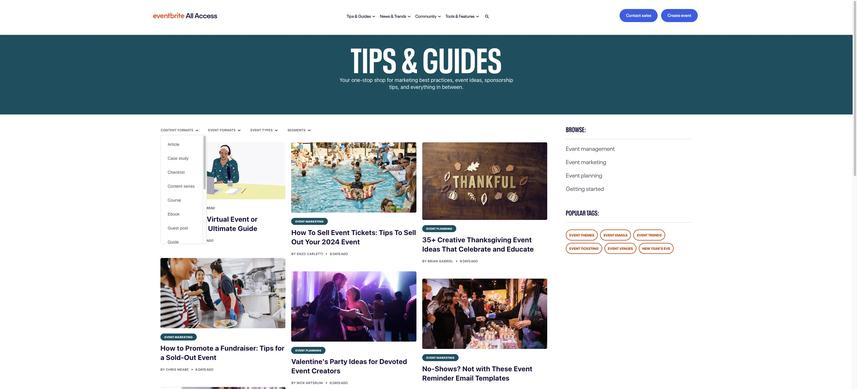 Task type: locate. For each thing, give the bounding box(es) containing it.
content formats button
[[161, 128, 199, 133]]

2 by chris meabe from the top
[[161, 368, 190, 372]]

0 vertical spatial by chris meabe link
[[161, 239, 190, 242]]

2 vertical spatial for
[[369, 358, 378, 366]]

by chris meabe link for webinar:
[[161, 239, 190, 242]]

2 meabe from the top
[[177, 368, 189, 372]]

guide
[[238, 224, 258, 233], [168, 240, 179, 245]]

event formats
[[208, 128, 237, 132]]

by chris meabe link
[[161, 239, 190, 242], [161, 368, 190, 372]]

days down 2024
[[333, 252, 341, 256]]

ago down how to sell event tickets: tips to sell out your 2024 event link
[[341, 252, 348, 256]]

2 to from the left
[[395, 229, 403, 237]]

arrow image inside content formats popup button
[[196, 129, 199, 132]]

1 chris from the top
[[166, 239, 176, 242]]

arrow image right content formats
[[196, 129, 199, 132]]

2 vertical spatial event planning link
[[292, 347, 326, 354]]

& for tools & features link
[[456, 13, 459, 18]]

1 formats from the left
[[178, 128, 193, 132]]

event marketing link
[[566, 157, 607, 166], [292, 218, 328, 225], [161, 334, 197, 341], [423, 355, 459, 362]]

4 arrow image from the left
[[476, 15, 479, 18]]

0 vertical spatial ideas
[[423, 245, 441, 253]]

0 horizontal spatial to
[[308, 229, 316, 237]]

formats for content
[[178, 128, 193, 132]]

0 vertical spatial planning
[[581, 170, 603, 179]]

1 horizontal spatial formats
[[220, 128, 236, 132]]

0 vertical spatial meabe
[[177, 239, 189, 242]]

ticketing
[[581, 246, 599, 251]]

1 vertical spatial out
[[184, 354, 196, 362]]

event planning up the 35+
[[427, 227, 453, 231]]

6 right gabriel
[[460, 259, 462, 264]]

event planning for valentine's party ideas for devoted event creators
[[296, 349, 322, 353]]

2 formats from the left
[[220, 128, 236, 132]]

ideas,
[[470, 77, 484, 83]]

0 vertical spatial for
[[387, 77, 394, 83]]

create
[[668, 12, 681, 18]]

how inside how to promote a fundraiser: tips for a sold-out event
[[161, 344, 176, 352]]

arrow image left news
[[373, 15, 376, 18]]

formats inside popup button
[[178, 128, 193, 132]]

arrow image
[[238, 129, 241, 132], [275, 129, 278, 132]]

meabe down sold-
[[177, 368, 189, 372]]

2 sell from the left
[[404, 229, 416, 237]]

arrow image inside 'event types' dropdown button
[[275, 129, 278, 132]]

event inside "35+ creative thanksgiving event ideas that celebrate and educate"
[[513, 236, 532, 244]]

how to plan a virtual event or webinar: your ultimate guide link
[[161, 212, 286, 237]]

to inside how to promote a fundraiser: tips for a sold-out event
[[177, 344, 184, 352]]

event planning up getting started link
[[566, 170, 603, 179]]

0 horizontal spatial for
[[275, 344, 285, 352]]

ebook link
[[161, 207, 202, 221]]

1 horizontal spatial to
[[395, 229, 403, 237]]

2 horizontal spatial for
[[387, 77, 394, 83]]

6 days ago down 2024
[[330, 252, 348, 256]]

and
[[401, 84, 410, 90], [493, 245, 506, 253]]

6 down creators
[[330, 381, 332, 385]]

1 arrow image from the left
[[373, 15, 376, 18]]

0 horizontal spatial planning
[[306, 349, 322, 353]]

your inside the how to sell event tickets: tips to sell out your 2024 event
[[305, 238, 320, 246]]

ago for valentine's party ideas for devoted event creators
[[341, 381, 348, 385]]

1 meabe from the top
[[177, 239, 189, 242]]

1 vertical spatial content
[[168, 184, 182, 189]]

arrow image inside news & trends link
[[408, 15, 411, 18]]

your up carletti
[[305, 238, 320, 246]]

how inside how to plan a virtual event or webinar: your ultimate guide
[[161, 215, 176, 223]]

1 horizontal spatial ideas
[[423, 245, 441, 253]]

for inside valentine's party ideas for devoted event creators
[[369, 358, 378, 366]]

no-shows? not with these event reminder email templates link
[[423, 362, 548, 387]]

event marketing
[[566, 157, 607, 166], [296, 219, 324, 223], [165, 335, 193, 339], [427, 356, 455, 360]]

3 arrow image from the left
[[438, 15, 441, 18]]

marketing up promote
[[175, 335, 193, 339]]

search icon image
[[485, 14, 490, 19]]

event inside dropdown button
[[251, 128, 261, 132]]

contact
[[627, 12, 642, 18]]

0 horizontal spatial guide
[[168, 240, 179, 245]]

sell left the 35+
[[404, 229, 416, 237]]

event
[[682, 12, 692, 18], [456, 77, 468, 83]]

1 sell from the left
[[317, 229, 330, 237]]

ago down how to promote a fundraiser: tips for a sold-out event
[[207, 367, 214, 372]]

2 to from the top
[[177, 344, 184, 352]]

guest
[[168, 226, 179, 231]]

0 vertical spatial your
[[340, 77, 350, 83]]

read
[[207, 206, 215, 210]]

ago down celebrate
[[472, 259, 478, 264]]

& right tools
[[456, 13, 459, 18]]

promote
[[185, 344, 214, 352]]

6 days ago for ideas
[[330, 381, 348, 385]]

segments element
[[161, 135, 207, 249]]

study
[[179, 156, 189, 161]]

meabe down post
[[177, 239, 189, 242]]

event planning up the valentine's
[[296, 349, 322, 353]]

1 vertical spatial a
[[215, 344, 219, 352]]

for
[[387, 77, 394, 83], [275, 344, 285, 352], [369, 358, 378, 366]]

2 horizontal spatial planning
[[581, 170, 603, 179]]

to up guest post
[[177, 215, 184, 223]]

by brian gabriel link
[[423, 260, 455, 263]]

event inside valentine's party ideas for devoted event creators
[[292, 367, 310, 375]]

2 horizontal spatial your
[[340, 77, 350, 83]]

arrow image
[[373, 15, 376, 18], [408, 15, 411, 18], [438, 15, 441, 18], [476, 15, 479, 18]]

community
[[416, 13, 437, 18]]

post
[[180, 226, 188, 231]]

arrow image left search icon on the right of the page
[[476, 15, 479, 18]]

1 vertical spatial chris
[[166, 368, 176, 372]]

2 chris from the top
[[166, 368, 176, 372]]

themes
[[581, 232, 595, 238]]

1 to from the top
[[177, 215, 184, 223]]

how up sold-
[[161, 344, 176, 352]]

event right create
[[682, 12, 692, 18]]

planning up 'started'
[[581, 170, 603, 179]]

chris down 'guest'
[[166, 239, 176, 242]]

1 horizontal spatial guides
[[423, 31, 502, 82]]

0 vertical spatial to
[[177, 215, 184, 223]]

guest post link
[[161, 221, 202, 235]]

2 by chris meabe link from the top
[[161, 368, 190, 372]]

1 horizontal spatial arrow image
[[308, 129, 311, 132]]

0 vertical spatial content
[[161, 128, 177, 132]]

1 arrow image from the left
[[196, 129, 199, 132]]

tips & guides link
[[345, 9, 378, 22]]

days down celebrate
[[463, 259, 471, 264]]

event management link
[[566, 144, 615, 152]]

how to sell event tickets: tips to sell out your 2024 event link
[[292, 225, 417, 250]]

& left news
[[355, 13, 358, 18]]

1 by chris meabe from the top
[[161, 239, 190, 242]]

6 for party
[[330, 381, 332, 385]]

how inside the how to sell event tickets: tips to sell out your 2024 event
[[292, 229, 307, 237]]

content inside popup button
[[161, 128, 177, 132]]

days down promote
[[198, 367, 206, 372]]

creative
[[438, 236, 466, 244]]

by chris meabe down sold-
[[161, 368, 190, 372]]

news & trends
[[380, 13, 407, 18]]

0 horizontal spatial guides
[[358, 13, 371, 18]]

0 vertical spatial by chris meabe
[[161, 239, 190, 242]]

arrow image right trends
[[408, 15, 411, 18]]

arrow image left tools
[[438, 15, 441, 18]]

and down thanksgiving
[[493, 245, 506, 253]]

2 arrow image from the left
[[308, 129, 311, 132]]

planning up the valentine's
[[306, 349, 322, 353]]

0 horizontal spatial event
[[456, 77, 468, 83]]

couple dancing in nightclub image
[[292, 272, 417, 342]]

arrow image inside tips & guides link
[[373, 15, 376, 18]]

arrow image right types on the left top of page
[[275, 129, 278, 132]]

event ticketing link
[[566, 243, 603, 254]]

0 horizontal spatial formats
[[178, 128, 193, 132]]

0 vertical spatial out
[[292, 238, 304, 246]]

0 vertical spatial guides
[[358, 13, 371, 18]]

1 horizontal spatial for
[[369, 358, 378, 366]]

0 vertical spatial chris
[[166, 239, 176, 242]]

& left the best
[[402, 31, 418, 82]]

1 horizontal spatial event planning link
[[423, 226, 457, 232]]

& right news
[[391, 13, 394, 18]]

out down promote
[[184, 354, 196, 362]]

2 vertical spatial event planning
[[296, 349, 322, 353]]

sales
[[642, 12, 652, 18]]

guide down or
[[238, 224, 258, 233]]

guide down webinar:
[[168, 240, 179, 245]]

your down "plan"
[[192, 224, 207, 233]]

tools & features link
[[444, 9, 482, 22]]

a left sold-
[[161, 354, 165, 362]]

6 days ago down promote
[[196, 367, 214, 372]]

marketing up shows?
[[437, 356, 455, 360]]

by enzo carletti link
[[292, 252, 324, 256]]

checklist link
[[161, 166, 202, 179]]

by for 35+ creative thanksgiving event ideas that celebrate and educate
[[423, 260, 427, 263]]

marketing inside your one-stop shop for marketing best practices, event ideas, sponsorship tips, and everything in between.
[[395, 77, 418, 83]]

2 horizontal spatial a
[[215, 344, 219, 352]]

1 horizontal spatial a
[[201, 215, 205, 223]]

by chris meabe for webinar:
[[161, 239, 190, 242]]

your left one-
[[340, 77, 350, 83]]

your inside your one-stop shop for marketing best practices, event ideas, sponsorship tips, and everything in between.
[[340, 77, 350, 83]]

everything
[[411, 84, 436, 90]]

stop
[[363, 77, 373, 83]]

a right promote
[[215, 344, 219, 352]]

content series link
[[161, 179, 202, 193]]

event inside popup button
[[208, 128, 219, 132]]

your inside how to plan a virtual event or webinar: your ultimate guide
[[192, 224, 207, 233]]

by for valentine's party ideas for devoted event creators
[[292, 381, 296, 385]]

devoted
[[380, 358, 407, 366]]

no-shows? not with these event reminder email templates
[[423, 365, 533, 383]]

by enzo carletti
[[292, 252, 324, 256]]

1 horizontal spatial planning
[[437, 227, 453, 231]]

arrow image right segments
[[308, 129, 311, 132]]

brian
[[428, 260, 438, 263]]

popular
[[566, 207, 586, 218]]

sell up 2024
[[317, 229, 330, 237]]

planning for 35+ creative thanksgiving event ideas that celebrate and educate
[[437, 227, 453, 231]]

and right tips,
[[401, 84, 410, 90]]

arrow image for event types
[[275, 129, 278, 132]]

ago
[[207, 238, 214, 243], [341, 252, 348, 256], [472, 259, 478, 264], [207, 367, 214, 372], [341, 381, 348, 385]]

ago down valentine's party ideas for devoted event creators
[[341, 381, 348, 385]]

1 horizontal spatial event
[[682, 12, 692, 18]]

arrow image right the event formats
[[238, 129, 241, 132]]

6 days ago down creators
[[330, 381, 348, 385]]

how to plan a virtual event or webinar: your ultimate guide
[[161, 215, 258, 233]]

2 arrow image from the left
[[408, 15, 411, 18]]

1 vertical spatial and
[[493, 245, 506, 253]]

event inside your one-stop shop for marketing best practices, event ideas, sponsorship tips, and everything in between.
[[456, 77, 468, 83]]

2 arrow image from the left
[[275, 129, 278, 132]]

arrow image for tips & guides
[[373, 15, 376, 18]]

to up sold-
[[177, 344, 184, 352]]

by for how to plan a virtual event or webinar: your ultimate guide
[[161, 239, 165, 242]]

how up enzo
[[292, 229, 307, 237]]

planning up creative
[[437, 227, 453, 231]]

1 vertical spatial for
[[275, 344, 285, 352]]

arrow image inside the community link
[[438, 15, 441, 18]]

1 by chris meabe link from the top
[[161, 239, 190, 242]]

between.
[[442, 84, 464, 90]]

to inside how to plan a virtual event or webinar: your ultimate guide
[[177, 215, 184, 223]]

0 horizontal spatial your
[[192, 224, 207, 233]]

community link
[[413, 9, 444, 22]]

case study
[[168, 156, 189, 161]]

arrow image
[[196, 129, 199, 132], [308, 129, 311, 132]]

event venues link
[[605, 243, 637, 254]]

event planning link up the 35+
[[423, 226, 457, 232]]

0 horizontal spatial and
[[401, 84, 410, 90]]

0 horizontal spatial arrow image
[[196, 129, 199, 132]]

event guests and food vendor image
[[423, 279, 548, 349]]

1 horizontal spatial event planning
[[427, 227, 453, 231]]

event planning link up the valentine's
[[292, 347, 326, 354]]

arrow image inside segments dropdown button
[[308, 129, 311, 132]]

2 horizontal spatial event planning
[[566, 170, 603, 179]]

0 vertical spatial event planning
[[566, 170, 603, 179]]

1 vertical spatial to
[[177, 344, 184, 352]]

6 for to
[[330, 252, 332, 256]]

1 vertical spatial how
[[292, 229, 307, 237]]

arrow image for content formats
[[196, 129, 199, 132]]

6 down promote
[[196, 367, 198, 372]]

people laughing while serving food image
[[161, 258, 286, 329]]

marketing up tips,
[[395, 77, 418, 83]]

days for how to sell event tickets: tips to sell out your 2024 event
[[333, 252, 341, 256]]

content series
[[168, 184, 195, 189]]

1 vertical spatial event planning link
[[423, 226, 457, 232]]

6 down 2024
[[330, 252, 332, 256]]

0 horizontal spatial sell
[[317, 229, 330, 237]]

one-
[[352, 77, 363, 83]]

arrow image inside tools & features link
[[476, 15, 479, 18]]

6 days ago
[[330, 252, 348, 256], [460, 259, 478, 264], [196, 367, 214, 372], [330, 381, 348, 385]]

0 vertical spatial how
[[161, 215, 176, 223]]

days for 35+ creative thanksgiving event ideas that celebrate and educate
[[463, 259, 471, 264]]

event planning link for 35+ creative thanksgiving event ideas that celebrate and educate
[[423, 226, 457, 232]]

event planning link up getting started link
[[566, 170, 603, 179]]

content up "course"
[[168, 184, 182, 189]]

6 days ago down celebrate
[[460, 259, 478, 264]]

by chris meabe down webinar:
[[161, 239, 190, 242]]

how up 'guest'
[[161, 215, 176, 223]]

1 vertical spatial planning
[[437, 227, 453, 231]]

2 vertical spatial a
[[161, 354, 165, 362]]

by chris meabe link down sold-
[[161, 368, 190, 372]]

0 vertical spatial guide
[[238, 224, 258, 233]]

out inside the how to sell event tickets: tips to sell out your 2024 event
[[292, 238, 304, 246]]

event inside no-shows? not with these event reminder email templates
[[514, 365, 533, 373]]

1 vertical spatial meabe
[[177, 368, 189, 372]]

ideas inside valentine's party ideas for devoted event creators
[[349, 358, 367, 366]]

by chris meabe for a
[[161, 368, 190, 372]]

2024
[[322, 238, 340, 246]]

arrow image inside event formats popup button
[[238, 129, 241, 132]]

event up between.
[[456, 77, 468, 83]]

to
[[177, 215, 184, 223], [177, 344, 184, 352]]

venues
[[620, 246, 633, 251]]

to for promote
[[177, 344, 184, 352]]

ago for 35+ creative thanksgiving event ideas that celebrate and educate
[[472, 259, 478, 264]]

1 horizontal spatial your
[[305, 238, 320, 246]]

1 vertical spatial by chris meabe link
[[161, 368, 190, 372]]

0 horizontal spatial arrow image
[[238, 129, 241, 132]]

2 vertical spatial planning
[[306, 349, 322, 353]]

1 vertical spatial your
[[192, 224, 207, 233]]

0 vertical spatial and
[[401, 84, 410, 90]]

2 vertical spatial your
[[305, 238, 320, 246]]

days down creators
[[333, 381, 341, 385]]

0 horizontal spatial event planning
[[296, 349, 322, 353]]

ideas down the 35+
[[423, 245, 441, 253]]

content inside segments element
[[168, 184, 182, 189]]

tips inside how to promote a fundraiser: tips for a sold-out event
[[260, 344, 274, 352]]

chris down sold-
[[166, 368, 176, 372]]

marketing up 2024
[[306, 219, 324, 223]]

2 vertical spatial how
[[161, 344, 176, 352]]

1 vertical spatial guide
[[168, 240, 179, 245]]

1 vertical spatial event planning
[[427, 227, 453, 231]]

1 horizontal spatial out
[[292, 238, 304, 246]]

planning for valentine's party ideas for devoted event creators
[[306, 349, 322, 353]]

event planning link
[[566, 170, 603, 179], [423, 226, 457, 232], [292, 347, 326, 354]]

content up the article at the left top of the page
[[161, 128, 177, 132]]

1 vertical spatial by chris meabe
[[161, 368, 190, 372]]

ideas right party
[[349, 358, 367, 366]]

ago right 4
[[207, 238, 214, 243]]

how for how to promote a fundraiser: tips for a sold-out event
[[161, 344, 176, 352]]

and inside "35+ creative thanksgiving event ideas that celebrate and educate"
[[493, 245, 506, 253]]

a right "plan"
[[201, 215, 205, 223]]

1 vertical spatial ideas
[[349, 358, 367, 366]]

guide inside segments element
[[168, 240, 179, 245]]

1 horizontal spatial sell
[[404, 229, 416, 237]]

by
[[161, 239, 165, 242], [292, 252, 296, 256], [423, 260, 427, 263], [161, 368, 165, 372], [292, 381, 296, 385]]

0 vertical spatial event planning link
[[566, 170, 603, 179]]

not
[[463, 365, 475, 373]]

0 vertical spatial a
[[201, 215, 205, 223]]

1 horizontal spatial arrow image
[[275, 129, 278, 132]]

days for valentine's party ideas for devoted event creators
[[333, 381, 341, 385]]

1 arrow image from the left
[[238, 129, 241, 132]]

year's
[[651, 246, 664, 251]]

0 horizontal spatial ideas
[[349, 358, 367, 366]]

article
[[168, 142, 180, 147]]

guest post
[[168, 226, 188, 231]]

event formats button
[[208, 128, 241, 133]]

how to promote a fundraiser: tips for a sold-out event
[[161, 344, 285, 362]]

formats inside popup button
[[220, 128, 236, 132]]

1 horizontal spatial and
[[493, 245, 506, 253]]

a inside how to plan a virtual event or webinar: your ultimate guide
[[201, 215, 205, 223]]

best
[[420, 77, 430, 83]]

by chris meabe link down webinar:
[[161, 239, 190, 242]]

2 horizontal spatial event planning link
[[566, 170, 603, 179]]

0 horizontal spatial event planning link
[[292, 347, 326, 354]]

out up enzo
[[292, 238, 304, 246]]

a
[[201, 215, 205, 223], [215, 344, 219, 352], [161, 354, 165, 362]]

by for how to sell event tickets: tips to sell out your 2024 event
[[292, 252, 296, 256]]

party
[[330, 358, 348, 366]]

getting started
[[566, 184, 604, 193]]

sell
[[317, 229, 330, 237], [404, 229, 416, 237]]

1 horizontal spatial guide
[[238, 224, 258, 233]]

valentine's
[[292, 358, 329, 366]]

1 vertical spatial event
[[456, 77, 468, 83]]

0 horizontal spatial out
[[184, 354, 196, 362]]



Task type: vqa. For each thing, say whether or not it's contained in the screenshot.
the top the "event"
yes



Task type: describe. For each thing, give the bounding box(es) containing it.
6 days ago for thanksgiving
[[460, 259, 478, 264]]

started
[[586, 184, 604, 193]]

guide inside how to plan a virtual event or webinar: your ultimate guide
[[238, 224, 258, 233]]

reminder
[[423, 374, 454, 383]]

3
[[198, 206, 200, 210]]

news
[[380, 13, 390, 18]]

guides inside tips & guides link
[[358, 13, 371, 18]]

virtual
[[207, 215, 229, 223]]

by for how to promote a fundraiser: tips for a sold-out event
[[161, 368, 165, 372]]

formats for event
[[220, 128, 236, 132]]

& for tips & guides link
[[355, 13, 358, 18]]

arrow image for event formats
[[238, 129, 241, 132]]

case
[[168, 156, 178, 161]]

event marketing link for how to promote a fundraiser: tips for a sold-out event
[[161, 334, 197, 341]]

for inside how to promote a fundraiser: tips for a sold-out event
[[275, 344, 285, 352]]

tips,
[[390, 84, 400, 90]]

ago for how to sell event tickets: tips to sell out your 2024 event
[[341, 252, 348, 256]]

marketing for how to sell event tickets: tips to sell out your 2024 event
[[306, 219, 324, 223]]

marketing for how to promote a fundraiser: tips for a sold-out event
[[175, 335, 193, 339]]

event types
[[251, 128, 274, 132]]

new
[[643, 246, 651, 251]]

ideas inside "35+ creative thanksgiving event ideas that celebrate and educate"
[[423, 245, 441, 253]]

arrow image for news & trends
[[408, 15, 411, 18]]

arrow image for segments
[[308, 129, 311, 132]]

management
[[581, 144, 615, 152]]

and inside your one-stop shop for marketing best practices, event ideas, sponsorship tips, and everything in between.
[[401, 84, 410, 90]]

how for how to plan a virtual event or webinar: your ultimate guide
[[161, 215, 176, 223]]

practices,
[[431, 77, 454, 83]]

popular tags:
[[566, 207, 600, 218]]

carletti
[[307, 252, 323, 256]]

event emails link
[[601, 230, 632, 241]]

no-
[[423, 365, 435, 373]]

1 to from the left
[[308, 229, 316, 237]]

0 vertical spatial event
[[682, 12, 692, 18]]

course link
[[161, 193, 202, 207]]

news & trends link
[[378, 9, 413, 22]]

arrow image for tools & features
[[476, 15, 479, 18]]

event themes link
[[566, 230, 598, 241]]

how to sell event tickets: tips to sell out your 2024 event
[[292, 229, 416, 246]]

chris for a
[[166, 368, 176, 372]]

types
[[262, 128, 273, 132]]

tools
[[446, 13, 455, 18]]

0 horizontal spatial a
[[161, 354, 165, 362]]

shows?
[[435, 365, 461, 373]]

sponsorship
[[485, 77, 514, 83]]

webinar:
[[161, 224, 190, 233]]

tickets:
[[352, 229, 378, 237]]

segments button
[[287, 128, 311, 133]]

segments
[[288, 128, 307, 132]]

by nick artsruni
[[292, 381, 324, 385]]

ebook
[[168, 212, 180, 217]]

event trends
[[637, 232, 662, 238]]

by nick artsruni link
[[292, 381, 324, 385]]

a for fundraiser:
[[215, 344, 219, 352]]

content for content formats
[[161, 128, 177, 132]]

ago for how to promote a fundraiser: tips for a sold-out event
[[207, 367, 214, 372]]

logo eventbrite image
[[152, 10, 218, 21]]

event management
[[566, 144, 615, 152]]

event marketing link for how to sell event tickets: tips to sell out your 2024 event
[[292, 218, 328, 225]]

enzo
[[297, 252, 306, 256]]

days right 4
[[198, 238, 206, 243]]

6 days ago for promote
[[196, 367, 214, 372]]

in
[[437, 84, 441, 90]]

& for news & trends link
[[391, 13, 394, 18]]

event ticketing
[[570, 246, 599, 251]]

6 for creative
[[460, 259, 462, 264]]

guide link
[[161, 235, 202, 249]]

templates
[[476, 374, 510, 383]]

min
[[200, 206, 206, 210]]

6 for to
[[196, 367, 198, 372]]

thanksgiving
[[467, 236, 512, 244]]

fundraiser:
[[221, 344, 258, 352]]

content formats
[[161, 128, 194, 132]]

1 vertical spatial tips & guides
[[351, 31, 502, 82]]

emails
[[616, 232, 628, 238]]

days for how to promote a fundraiser: tips for a sold-out event
[[198, 367, 206, 372]]

to for plan
[[177, 215, 184, 223]]

event planning link for valentine's party ideas for devoted event creators
[[292, 347, 326, 354]]

tools & features
[[446, 13, 475, 18]]

6 days ago for sell
[[330, 252, 348, 256]]

event venues
[[608, 246, 633, 251]]

4
[[196, 238, 198, 243]]

case study link
[[161, 152, 202, 166]]

creators
[[312, 367, 341, 375]]

35+ creative thanksgiving event ideas that celebrate and educate link
[[423, 232, 548, 258]]

event planning for 35+ creative thanksgiving event ideas that celebrate and educate
[[427, 227, 453, 231]]

email
[[456, 374, 474, 383]]

plan
[[185, 215, 200, 223]]

event inside how to promote a fundraiser: tips for a sold-out event
[[198, 354, 217, 362]]

sold-
[[166, 354, 184, 362]]

features
[[459, 13, 475, 18]]

valentine's party ideas for devoted event creators
[[292, 358, 407, 375]]

event marketing for how to sell event tickets: tips to sell out your 2024 event
[[296, 219, 324, 223]]

0 vertical spatial tips & guides
[[347, 13, 371, 18]]

marketing down event management
[[581, 157, 607, 166]]

valentine's party ideas for devoted event creators link
[[292, 354, 417, 379]]

trends
[[395, 13, 407, 18]]

4 days ago
[[196, 238, 214, 243]]

arrow image for community
[[438, 15, 441, 18]]

browse:
[[566, 124, 587, 134]]

35+
[[423, 236, 436, 244]]

chris for webinar:
[[166, 239, 176, 242]]

event marketing for no-shows? not with these event reminder email templates
[[427, 356, 455, 360]]

ultimate
[[208, 224, 236, 233]]

for inside your one-stop shop for marketing best practices, event ideas, sponsorship tips, and everything in between.
[[387, 77, 394, 83]]

marketing for no-shows? not with these event reminder email templates
[[437, 356, 455, 360]]

how for how to sell event tickets: tips to sell out your 2024 event
[[292, 229, 307, 237]]

event inside how to plan a virtual event or webinar: your ultimate guide
[[231, 215, 249, 223]]

artsruni
[[306, 381, 323, 385]]

content for content series
[[168, 184, 182, 189]]

meabe for sold-
[[177, 368, 189, 372]]

1 vertical spatial guides
[[423, 31, 502, 82]]

new year's eve
[[643, 246, 671, 251]]

create event
[[668, 12, 692, 18]]

course
[[168, 198, 181, 203]]

meabe for your
[[177, 239, 189, 242]]

new year's eve link
[[639, 243, 674, 254]]

getting
[[566, 184, 585, 193]]

trends
[[649, 232, 662, 238]]

by chris meabe link for a
[[161, 368, 190, 372]]

gabriel
[[439, 260, 454, 263]]

contact sales
[[627, 12, 652, 18]]

getting started link
[[566, 184, 604, 193]]

lots of people at a pool party image
[[292, 143, 417, 213]]

tips inside the how to sell event tickets: tips to sell out your 2024 event
[[379, 229, 393, 237]]

a for virtual
[[201, 215, 205, 223]]

event marketing for how to promote a fundraiser: tips for a sold-out event
[[165, 335, 193, 339]]

that
[[442, 245, 457, 253]]

with
[[476, 365, 491, 373]]

out inside how to promote a fundraiser: tips for a sold-out event
[[184, 354, 196, 362]]

shop
[[374, 77, 386, 83]]

event marketing link for no-shows? not with these event reminder email templates
[[423, 355, 459, 362]]

event trends link
[[634, 230, 666, 241]]

by brian gabriel
[[423, 260, 455, 263]]

eve
[[664, 246, 671, 251]]

tags:
[[587, 207, 600, 218]]

create event link
[[662, 9, 698, 22]]



